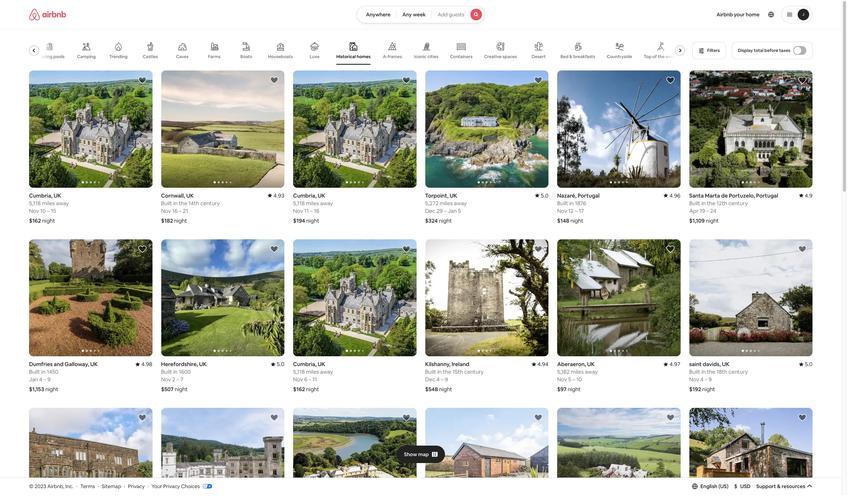 Task type: vqa. For each thing, say whether or not it's contained in the screenshot.
first Add to wishlist: Lake Arrowhead, California icon from right
no



Task type: describe. For each thing, give the bounding box(es) containing it.
add to wishlist: nazaré, portugal image
[[666, 76, 675, 85]]

5,182
[[557, 368, 570, 375]]

2023
[[35, 483, 46, 490]]

farms
[[208, 54, 221, 60]]

cumbria, uk 5,118 miles away nov 11 – 16 $194 night
[[293, 192, 333, 224]]

bed
[[561, 54, 569, 60]]

a-frames
[[383, 54, 402, 60]]

choices
[[181, 483, 200, 490]]

camping
[[77, 54, 96, 60]]

davids,
[[703, 361, 721, 368]]

dec inside torpoint, uk 5,272 miles away dec 29 – jan 5 $324 night
[[425, 207, 436, 214]]

creative spaces
[[484, 54, 517, 60]]

portugal inside the santa marta de portuzelo, portugal built in the 12th century apr 19 – 24 $1,109 night
[[757, 192, 778, 199]]

5,118 for 11
[[293, 200, 305, 207]]

century inside the santa marta de portuzelo, portugal built in the 12th century apr 19 – 24 $1,109 night
[[729, 200, 748, 207]]

kilshanny, ireland built in the 15th century dec 4 – 9 $548 night
[[425, 361, 484, 393]]

any week button
[[396, 6, 432, 23]]

– inside nazaré, portugal built in 1876 nov 12 – 17 $148 night
[[575, 207, 578, 214]]

display
[[738, 48, 753, 53]]

castles
[[143, 54, 158, 60]]

marta
[[705, 192, 720, 199]]

12th
[[717, 200, 728, 207]]

guests
[[449, 11, 465, 18]]

built inside kilshanny, ireland built in the 15th century dec 4 – 9 $548 night
[[425, 368, 436, 375]]

add to wishlist: saint davids, uk image
[[798, 245, 807, 253]]

$
[[735, 483, 738, 490]]

filters
[[708, 48, 720, 53]]

6
[[304, 376, 308, 383]]

24
[[711, 207, 717, 214]]

anywhere
[[366, 11, 391, 18]]

miles for 15
[[42, 200, 55, 207]]

uk for torpoint, uk 5,272 miles away dec 29 – jan 5 $324 night
[[450, 192, 457, 199]]

built inside nazaré, portugal built in 1876 nov 12 – 17 $148 night
[[557, 200, 568, 207]]

15
[[51, 207, 56, 214]]

in inside "saint davids, uk built in the 18th century nov 4 – 9 $192 night"
[[702, 368, 706, 375]]

a-
[[383, 54, 388, 60]]

uk for cumbria, uk 5,118 miles away nov 6 – 11 $162 night
[[318, 361, 325, 368]]

add
[[438, 11, 448, 18]]

century inside kilshanny, ireland built in the 15th century dec 4 – 9 $548 night
[[464, 368, 484, 375]]

5.0 out of 5 average rating image
[[535, 192, 549, 199]]

4.97
[[670, 361, 681, 368]]

cumbria, for 6
[[293, 361, 317, 368]]

night inside "cumbria, uk 5,118 miles away nov 10 – 15 $162 night"
[[42, 217, 55, 224]]

uk for cumbria, uk 5,118 miles away nov 11 – 16 $194 night
[[318, 192, 325, 199]]

1 privacy from the left
[[128, 483, 145, 490]]

3 · from the left
[[124, 483, 125, 490]]

$148
[[557, 217, 569, 224]]

luxe
[[310, 54, 320, 60]]

– inside cumbria, uk 5,118 miles away nov 6 – 11 $162 night
[[309, 376, 311, 383]]

$162 for cumbria, uk 5,118 miles away nov 10 – 15 $162 night
[[29, 217, 41, 224]]

in inside kilshanny, ireland built in the 15th century dec 4 – 9 $548 night
[[438, 368, 442, 375]]

your privacy choices
[[152, 483, 200, 490]]

aberaeron, uk 5,182 miles away nov 5 – 10 $97 night
[[557, 361, 598, 393]]

29
[[437, 207, 443, 214]]

4 for jan
[[39, 376, 42, 383]]

4.98 out of 5 average rating image
[[136, 361, 152, 368]]

cumbria, for 10
[[29, 192, 53, 199]]

iconic cities
[[414, 54, 439, 60]]

anywhere button
[[357, 6, 397, 23]]

night inside cornwall, uk built in the 14th century nov 16 – 21 $182 night
[[174, 217, 187, 224]]

add to wishlist: cornwall, uk image
[[270, 76, 279, 85]]

taxes
[[780, 48, 791, 53]]

resources
[[782, 483, 806, 490]]

4 for dec
[[437, 376, 440, 383]]

show map
[[404, 451, 429, 458]]

add to wishlist: herefordshire, uk image
[[138, 414, 147, 422]]

containers
[[450, 54, 473, 60]]

de
[[722, 192, 728, 199]]

nov inside cornwall, uk built in the 14th century nov 16 – 21 $182 night
[[161, 207, 171, 214]]

frames
[[388, 54, 402, 60]]

– inside cumbria, uk 5,118 miles away nov 11 – 16 $194 night
[[310, 207, 313, 214]]

– inside kilshanny, ireland built in the 15th century dec 4 – 9 $548 night
[[441, 376, 444, 383]]

support
[[757, 483, 776, 490]]

support & resources button
[[757, 483, 813, 490]]

in inside nazaré, portugal built in 1876 nov 12 – 17 $148 night
[[570, 200, 574, 207]]

2
[[172, 376, 175, 383]]

$ usd
[[735, 483, 751, 490]]

add to wishlist: kilshanny, ireland image
[[534, 245, 543, 253]]

1 · from the left
[[76, 483, 78, 490]]

16 for miles
[[314, 207, 319, 214]]

1600
[[179, 368, 191, 375]]

top of the world
[[644, 54, 678, 60]]

airbnb your home
[[717, 11, 760, 18]]

add to wishlist: bree, ireland image
[[270, 414, 279, 422]]

portuzelo,
[[729, 192, 755, 199]]

add to wishlist: torpoint, uk image
[[534, 76, 543, 85]]

home
[[746, 11, 760, 18]]

aberaeron,
[[557, 361, 586, 368]]

night inside torpoint, uk 5,272 miles away dec 29 – jan 5 $324 night
[[439, 217, 452, 224]]

airbnb,
[[47, 483, 64, 490]]

boats
[[240, 54, 252, 60]]

night inside "saint davids, uk built in the 18th century nov 4 – 9 $192 night"
[[703, 386, 715, 393]]

miles for 10
[[571, 368, 584, 375]]

night inside the santa marta de portuzelo, portugal built in the 12th century apr 19 – 24 $1,109 night
[[706, 217, 719, 224]]

historical homes
[[337, 54, 371, 60]]

$507
[[161, 386, 174, 393]]

– inside herefordshire, uk built in 1600 nov 2 – 7 $507 night
[[177, 376, 179, 383]]

$548
[[425, 386, 438, 393]]

top
[[644, 54, 652, 60]]

add to wishlist: saint mellion, uk image
[[402, 414, 411, 422]]

add to wishlist: devon, uk image
[[798, 414, 807, 422]]

night inside cumbria, uk 5,118 miles away nov 6 – 11 $162 night
[[306, 386, 319, 393]]

inc.
[[65, 483, 74, 490]]

privacy link
[[128, 483, 145, 490]]

uk for cumbria, uk 5,118 miles away nov 10 – 15 $162 night
[[54, 192, 61, 199]]

night inside dumfries and galloway, uk built in 1450 jan 4 – 9 $1,153 night
[[45, 386, 58, 393]]

nov for cumbria, uk 5,118 miles away nov 10 – 15 $162 night
[[29, 207, 39, 214]]

4 inside "saint davids, uk built in the 18th century nov 4 – 9 $192 night"
[[701, 376, 704, 383]]

5.0 for herefordshire, uk built in 1600 nov 2 – 7 $507 night
[[277, 361, 285, 368]]

profile element
[[494, 0, 813, 29]]

5,272
[[425, 200, 439, 207]]

1450
[[47, 368, 58, 375]]

before
[[765, 48, 779, 53]]

$182
[[161, 217, 173, 224]]

– inside "saint davids, uk built in the 18th century nov 4 – 9 $192 night"
[[705, 376, 708, 383]]

ireland
[[452, 361, 469, 368]]

miles for 11
[[306, 368, 319, 375]]

away for 15
[[56, 200, 69, 207]]

2 privacy from the left
[[163, 483, 180, 490]]

show
[[404, 451, 417, 458]]

kilshanny,
[[425, 361, 451, 368]]

2 · from the left
[[98, 483, 99, 490]]

uk inside "saint davids, uk built in the 18th century nov 4 – 9 $192 night"
[[722, 361, 730, 368]]

5.0 out of 5 average rating image for herefordshire, uk built in 1600 nov 2 – 7 $507 night
[[271, 361, 285, 368]]

any week
[[403, 11, 426, 18]]

4.94 out of 5 average rating image
[[532, 361, 549, 368]]

usd
[[741, 483, 751, 490]]

terms · sitemap · privacy ·
[[80, 483, 149, 490]]

add guests button
[[432, 6, 485, 23]]

miles for 16
[[306, 200, 319, 207]]

santa
[[690, 192, 704, 199]]

display total before taxes
[[738, 48, 791, 53]]

historical
[[337, 54, 356, 60]]

11 inside cumbria, uk 5,118 miles away nov 11 – 16 $194 night
[[304, 207, 309, 214]]

10 inside "cumbria, uk 5,118 miles away nov 10 – 15 $162 night"
[[40, 207, 46, 214]]

nov for cumbria, uk 5,118 miles away nov 6 – 11 $162 night
[[293, 376, 303, 383]]

jan inside torpoint, uk 5,272 miles away dec 29 – jan 5 $324 night
[[448, 207, 457, 214]]

– inside "cumbria, uk 5,118 miles away nov 10 – 15 $162 night"
[[47, 207, 50, 214]]

9 inside "saint davids, uk built in the 18th century nov 4 – 9 $192 night"
[[709, 376, 712, 383]]

& for support
[[777, 483, 781, 490]]

built inside dumfries and galloway, uk built in 1450 jan 4 – 9 $1,153 night
[[29, 368, 40, 375]]

cornwall,
[[161, 192, 185, 199]]

dumfries and galloway, uk built in 1450 jan 4 – 9 $1,153 night
[[29, 361, 98, 393]]

4.96 out of 5 average rating image
[[664, 192, 681, 199]]

4.9 out of 5 average rating image
[[799, 192, 813, 199]]

display total before taxes button
[[732, 42, 813, 59]]

– inside cornwall, uk built in the 14th century nov 16 – 21 $182 night
[[179, 207, 182, 214]]

15th
[[453, 368, 463, 375]]

creative
[[484, 54, 502, 60]]

the right of
[[658, 54, 665, 60]]

18th
[[717, 368, 728, 375]]

english (us) button
[[692, 483, 729, 490]]

the inside cornwall, uk built in the 14th century nov 16 – 21 $182 night
[[179, 200, 187, 207]]

sitemap link
[[102, 483, 121, 490]]



Task type: locate. For each thing, give the bounding box(es) containing it.
0 horizontal spatial 9
[[47, 376, 51, 383]]

1 horizontal spatial jan
[[448, 207, 457, 214]]

the down davids,
[[707, 368, 716, 375]]

in
[[173, 200, 178, 207], [570, 200, 574, 207], [702, 200, 706, 207], [41, 368, 46, 375], [173, 368, 178, 375], [438, 368, 442, 375], [702, 368, 706, 375]]

9 down kilshanny,
[[445, 376, 448, 383]]

5 down "5,182" at the bottom of page
[[569, 376, 572, 383]]

11 right 6
[[313, 376, 317, 383]]

0 vertical spatial $162
[[29, 217, 41, 224]]

nov inside aberaeron, uk 5,182 miles away nov 5 – 10 $97 night
[[557, 376, 567, 383]]

add to wishlist: cumbria, uk image
[[138, 76, 147, 85], [402, 76, 411, 85]]

1 horizontal spatial 10
[[577, 376, 582, 383]]

0 horizontal spatial jan
[[29, 376, 38, 383]]

11
[[304, 207, 309, 214], [313, 376, 317, 383]]

nov up $194
[[293, 207, 303, 214]]

nov left 2
[[161, 376, 171, 383]]

built
[[161, 200, 172, 207], [557, 200, 568, 207], [690, 200, 700, 207], [29, 368, 40, 375], [161, 368, 172, 375], [425, 368, 436, 375], [690, 368, 700, 375]]

1 horizontal spatial 16
[[314, 207, 319, 214]]

nov up $182
[[161, 207, 171, 214]]

night inside nazaré, portugal built in 1876 nov 12 – 17 $148 night
[[571, 217, 584, 224]]

miles inside "cumbria, uk 5,118 miles away nov 10 – 15 $162 night"
[[42, 200, 55, 207]]

privacy right your
[[163, 483, 180, 490]]

century inside "saint davids, uk built in the 18th century nov 4 – 9 $192 night"
[[729, 368, 748, 375]]

away inside "cumbria, uk 5,118 miles away nov 10 – 15 $162 night"
[[56, 200, 69, 207]]

cumbria, inside cumbria, uk 5,118 miles away nov 6 – 11 $162 night
[[293, 361, 317, 368]]

add to wishlist: bettws cedewain, uk image
[[534, 414, 543, 422]]

11 up $194
[[304, 207, 309, 214]]

away for 11
[[320, 368, 333, 375]]

$324
[[425, 217, 438, 224]]

airbnb
[[717, 11, 733, 18]]

your
[[734, 11, 745, 18]]

your privacy choices link
[[152, 483, 212, 490]]

in down dumfries on the left bottom of the page
[[41, 368, 46, 375]]

caves
[[176, 54, 189, 60]]

$162
[[29, 217, 41, 224], [293, 386, 305, 393]]

amazing
[[34, 54, 52, 60]]

$1,109
[[690, 217, 705, 224]]

cumbria, uk 5,118 miles away nov 6 – 11 $162 night
[[293, 361, 333, 393]]

away for 10
[[585, 368, 598, 375]]

night down 24
[[706, 217, 719, 224]]

away for 16
[[320, 200, 333, 207]]

built down kilshanny,
[[425, 368, 436, 375]]

homes
[[357, 54, 371, 60]]

3 4 from the left
[[701, 376, 704, 383]]

nov for herefordshire, uk built in 1600 nov 2 – 7 $507 night
[[161, 376, 171, 383]]

4
[[39, 376, 42, 383], [437, 376, 440, 383], [701, 376, 704, 383]]

nov inside "saint davids, uk built in the 18th century nov 4 – 9 $192 night"
[[690, 376, 699, 383]]

4 up $548
[[437, 376, 440, 383]]

1 9 from the left
[[47, 376, 51, 383]]

16 inside cornwall, uk built in the 14th century nov 16 – 21 $182 night
[[172, 207, 178, 214]]

night right $194
[[306, 217, 319, 224]]

portugal right portuzelo, on the top of page
[[757, 192, 778, 199]]

herefordshire,
[[161, 361, 198, 368]]

night down 15
[[42, 217, 55, 224]]

houseboats
[[268, 54, 293, 60]]

5,118 inside "cumbria, uk 5,118 miles away nov 10 – 15 $162 night"
[[29, 200, 41, 207]]

1 16 from the left
[[172, 207, 178, 214]]

9 inside dumfries and galloway, uk built in 1450 jan 4 – 9 $1,153 night
[[47, 376, 51, 383]]

1 vertical spatial 10
[[577, 376, 582, 383]]

cumbria,
[[29, 192, 53, 199], [293, 192, 317, 199], [293, 361, 317, 368]]

miles inside torpoint, uk 5,272 miles away dec 29 – jan 5 $324 night
[[440, 200, 453, 207]]

– inside aberaeron, uk 5,182 miles away nov 5 – 10 $97 night
[[573, 376, 575, 383]]

· right 'inc.' at the left bottom of page
[[76, 483, 78, 490]]

the left 15th
[[443, 368, 451, 375]]

1 horizontal spatial add to wishlist: cumbria, uk image
[[402, 76, 411, 85]]

night down 17
[[571, 217, 584, 224]]

5,118 inside cumbria, uk 5,118 miles away nov 6 – 11 $162 night
[[293, 368, 305, 375]]

in down kilshanny,
[[438, 368, 442, 375]]

night inside kilshanny, ireland built in the 15th century dec 4 – 9 $548 night
[[439, 386, 452, 393]]

11 inside cumbria, uk 5,118 miles away nov 6 – 11 $162 night
[[313, 376, 317, 383]]

night down 29
[[439, 217, 452, 224]]

0 horizontal spatial add to wishlist: cumbria, uk image
[[138, 76, 147, 85]]

away inside aberaeron, uk 5,182 miles away nov 5 – 10 $97 night
[[585, 368, 598, 375]]

away inside cumbria, uk 5,118 miles away nov 11 – 16 $194 night
[[320, 200, 333, 207]]

night inside aberaeron, uk 5,182 miles away nov 5 – 10 $97 night
[[568, 386, 581, 393]]

5.0 for torpoint, uk 5,272 miles away dec 29 – jan 5 $324 night
[[541, 192, 549, 199]]

9 for jan 4 – 9
[[47, 376, 51, 383]]

in up 12
[[570, 200, 574, 207]]

add guests
[[438, 11, 465, 18]]

add to wishlist: dumfries and galloway, uk image
[[138, 245, 147, 253]]

built down dumfries on the left bottom of the page
[[29, 368, 40, 375]]

4.9
[[805, 192, 813, 199]]

in down cornwall,
[[173, 200, 178, 207]]

0 horizontal spatial privacy
[[128, 483, 145, 490]]

1 horizontal spatial 9
[[445, 376, 448, 383]]

jan
[[448, 207, 457, 214], [29, 376, 38, 383]]

1 4 from the left
[[39, 376, 42, 383]]

night right $548
[[439, 386, 452, 393]]

santa marta de portuzelo, portugal built in the 12th century apr 19 – 24 $1,109 night
[[690, 192, 778, 224]]

the inside kilshanny, ireland built in the 15th century dec 4 – 9 $548 night
[[443, 368, 451, 375]]

0 horizontal spatial $162
[[29, 217, 41, 224]]

built down nazaré,
[[557, 200, 568, 207]]

3 9 from the left
[[709, 376, 712, 383]]

portugal up 1876
[[578, 192, 600, 199]]

add to wishlist: aberaeron, uk image
[[666, 245, 675, 253]]

century
[[200, 200, 220, 207], [729, 200, 748, 207], [464, 368, 484, 375], [729, 368, 748, 375]]

nov left 15
[[29, 207, 39, 214]]

& for bed
[[570, 54, 573, 60]]

5.0 out of 5 average rating image for saint davids, uk built in the 18th century nov 4 – 9 $192 night
[[799, 361, 813, 368]]

night right $97
[[568, 386, 581, 393]]

cumbria, for 11
[[293, 192, 317, 199]]

1 portugal from the left
[[578, 192, 600, 199]]

away
[[56, 200, 69, 207], [320, 200, 333, 207], [454, 200, 467, 207], [320, 368, 333, 375], [585, 368, 598, 375]]

iconic
[[414, 54, 427, 60]]

4 · from the left
[[148, 483, 149, 490]]

0 vertical spatial &
[[570, 54, 573, 60]]

amazing pools
[[34, 54, 65, 60]]

cornwall, uk built in the 14th century nov 16 – 21 $182 night
[[161, 192, 220, 224]]

1 horizontal spatial privacy
[[163, 483, 180, 490]]

of
[[653, 54, 657, 60]]

miles inside cumbria, uk 5,118 miles away nov 6 – 11 $162 night
[[306, 368, 319, 375]]

show map button
[[397, 446, 445, 463]]

2 5.0 out of 5 average rating image from the left
[[799, 361, 813, 368]]

16 inside cumbria, uk 5,118 miles away nov 11 – 16 $194 night
[[314, 207, 319, 214]]

the inside the santa marta de portuzelo, portugal built in the 12th century apr 19 – 24 $1,109 night
[[707, 200, 716, 207]]

night down 21
[[174, 217, 187, 224]]

0 vertical spatial 10
[[40, 207, 46, 214]]

– inside dumfries and galloway, uk built in 1450 jan 4 – 9 $1,153 night
[[44, 376, 46, 383]]

1 vertical spatial $162
[[293, 386, 305, 393]]

10
[[40, 207, 46, 214], [577, 376, 582, 383]]

4.96
[[670, 192, 681, 199]]

5,118 inside cumbria, uk 5,118 miles away nov 11 – 16 $194 night
[[293, 200, 305, 207]]

0 vertical spatial jan
[[448, 207, 457, 214]]

0 horizontal spatial 4
[[39, 376, 42, 383]]

4 inside kilshanny, ireland built in the 15th century dec 4 – 9 $548 night
[[437, 376, 440, 383]]

5 inside aberaeron, uk 5,182 miles away nov 5 – 10 $97 night
[[569, 376, 572, 383]]

saint
[[690, 361, 702, 368]]

2 horizontal spatial 5.0
[[805, 361, 813, 368]]

night inside herefordshire, uk built in 1600 nov 2 – 7 $507 night
[[175, 386, 188, 393]]

in down saint
[[702, 368, 706, 375]]

uk inside dumfries and galloway, uk built in 1450 jan 4 – 9 $1,153 night
[[90, 361, 98, 368]]

1 horizontal spatial 11
[[313, 376, 317, 383]]

0 vertical spatial 11
[[304, 207, 309, 214]]

uk for herefordshire, uk built in 1600 nov 2 – 7 $507 night
[[199, 361, 207, 368]]

21
[[183, 207, 188, 214]]

– inside the santa marta de portuzelo, portugal built in the 12th century apr 19 – 24 $1,109 night
[[707, 207, 709, 214]]

night right $1,153
[[45, 386, 58, 393]]

add to wishlist: corrie, uk image
[[666, 414, 675, 422]]

add to wishlist: cumbria, uk image down frames
[[402, 76, 411, 85]]

1 vertical spatial jan
[[29, 376, 38, 383]]

century down the ireland
[[464, 368, 484, 375]]

in inside herefordshire, uk built in 1600 nov 2 – 7 $507 night
[[173, 368, 178, 375]]

1 horizontal spatial portugal
[[757, 192, 778, 199]]

nov inside nazaré, portugal built in 1876 nov 12 – 17 $148 night
[[557, 207, 567, 214]]

0 horizontal spatial 11
[[304, 207, 309, 214]]

2 16 from the left
[[314, 207, 319, 214]]

& right "bed" on the right of the page
[[570, 54, 573, 60]]

1 add to wishlist: cumbria, uk image from the left
[[138, 76, 147, 85]]

1876
[[575, 200, 586, 207]]

away inside torpoint, uk 5,272 miles away dec 29 – jan 5 $324 night
[[454, 200, 467, 207]]

nov for cumbria, uk 5,118 miles away nov 11 – 16 $194 night
[[293, 207, 303, 214]]

miles inside cumbria, uk 5,118 miles away nov 11 – 16 $194 night
[[306, 200, 319, 207]]

and
[[54, 361, 63, 368]]

add to wishlist: cumbria, uk image for cumbria, uk 5,118 miles away nov 11 – 16 $194 night
[[402, 76, 411, 85]]

dec down 5,272 at the right top of page
[[425, 207, 436, 214]]

0 vertical spatial 5
[[458, 207, 461, 214]]

& inside group
[[570, 54, 573, 60]]

in up 19
[[702, 200, 706, 207]]

jan right 29
[[448, 207, 457, 214]]

nov down "5,182" at the bottom of page
[[557, 376, 567, 383]]

jan up $1,153
[[29, 376, 38, 383]]

miles inside aberaeron, uk 5,182 miles away nov 5 – 10 $97 night
[[571, 368, 584, 375]]

night right $192
[[703, 386, 715, 393]]

privacy left your
[[128, 483, 145, 490]]

4 up $192
[[701, 376, 704, 383]]

spaces
[[503, 54, 517, 60]]

galloway,
[[65, 361, 89, 368]]

1 vertical spatial dec
[[425, 376, 436, 383]]

the
[[658, 54, 665, 60], [179, 200, 187, 207], [707, 200, 716, 207], [443, 368, 451, 375], [707, 368, 716, 375]]

5.0
[[541, 192, 549, 199], [277, 361, 285, 368], [805, 361, 813, 368]]

breakfasts
[[574, 54, 595, 60]]

built inside "saint davids, uk built in the 18th century nov 4 – 9 $192 night"
[[690, 368, 700, 375]]

17
[[579, 207, 584, 214]]

$162 for cumbria, uk 5,118 miles away nov 6 – 11 $162 night
[[293, 386, 305, 393]]

nov up $192
[[690, 376, 699, 383]]

desert
[[532, 54, 546, 60]]

2 add to wishlist: cumbria, uk image from the left
[[402, 76, 411, 85]]

privacy
[[128, 483, 145, 490], [163, 483, 180, 490]]

$162 inside cumbria, uk 5,118 miles away nov 6 – 11 $162 night
[[293, 386, 305, 393]]

0 horizontal spatial 10
[[40, 207, 46, 214]]

away for jan
[[454, 200, 467, 207]]

1 vertical spatial 11
[[313, 376, 317, 383]]

uk inside torpoint, uk 5,272 miles away dec 29 – jan 5 $324 night
[[450, 192, 457, 199]]

0 horizontal spatial 16
[[172, 207, 178, 214]]

19
[[700, 207, 705, 214]]

·
[[76, 483, 78, 490], [98, 483, 99, 490], [124, 483, 125, 490], [148, 483, 149, 490]]

0 horizontal spatial 5.0 out of 5 average rating image
[[271, 361, 285, 368]]

4 up $1,153
[[39, 376, 42, 383]]

2 9 from the left
[[445, 376, 448, 383]]

1 horizontal spatial &
[[777, 483, 781, 490]]

built up apr
[[690, 200, 700, 207]]

nov inside "cumbria, uk 5,118 miles away nov 10 – 15 $162 night"
[[29, 207, 39, 214]]

cumbria, inside cumbria, uk 5,118 miles away nov 11 – 16 $194 night
[[293, 192, 317, 199]]

9 inside kilshanny, ireland built in the 15th century dec 4 – 9 $548 night
[[445, 376, 448, 383]]

countryside
[[607, 54, 632, 60]]

in up 2
[[173, 368, 178, 375]]

torpoint,
[[425, 192, 449, 199]]

2 4 from the left
[[437, 376, 440, 383]]

any
[[403, 11, 412, 18]]

4.98
[[141, 361, 152, 368]]

1 vertical spatial 5
[[569, 376, 572, 383]]

miles for jan
[[440, 200, 453, 207]]

the down marta
[[707, 200, 716, 207]]

uk inside herefordshire, uk built in 1600 nov 2 – 7 $507 night
[[199, 361, 207, 368]]

5 right 29
[[458, 207, 461, 214]]

16 for in
[[172, 207, 178, 214]]

century inside cornwall, uk built in the 14th century nov 16 – 21 $182 night
[[200, 200, 220, 207]]

5 inside torpoint, uk 5,272 miles away dec 29 – jan 5 $324 night
[[458, 207, 461, 214]]

©
[[29, 483, 33, 490]]

nov
[[29, 207, 39, 214], [161, 207, 171, 214], [293, 207, 303, 214], [557, 207, 567, 214], [161, 376, 171, 383], [293, 376, 303, 383], [557, 376, 567, 383], [690, 376, 699, 383]]

9 for dec 4 – 9
[[445, 376, 448, 383]]

cities
[[428, 54, 439, 60]]

1 horizontal spatial 5.0
[[541, 192, 549, 199]]

0 horizontal spatial portugal
[[578, 192, 600, 199]]

the inside "saint davids, uk built in the 18th century nov 4 – 9 $192 night"
[[707, 368, 716, 375]]

cumbria, up 15
[[29, 192, 53, 199]]

dumfries
[[29, 361, 53, 368]]

dec up $548
[[425, 376, 436, 383]]

uk inside aberaeron, uk 5,182 miles away nov 5 – 10 $97 night
[[587, 361, 595, 368]]

5,118 for 6
[[293, 368, 305, 375]]

built down saint
[[690, 368, 700, 375]]

night down 7
[[175, 386, 188, 393]]

5.0 for saint davids, uk built in the 18th century nov 4 – 9 $192 night
[[805, 361, 813, 368]]

built inside herefordshire, uk built in 1600 nov 2 – 7 $507 night
[[161, 368, 172, 375]]

0 horizontal spatial 5
[[458, 207, 461, 214]]

jan inside dumfries and galloway, uk built in 1450 jan 4 – 9 $1,153 night
[[29, 376, 38, 383]]

10 left 15
[[40, 207, 46, 214]]

built inside cornwall, uk built in the 14th century nov 16 – 21 $182 night
[[161, 200, 172, 207]]

uk inside cornwall, uk built in the 14th century nov 16 – 21 $182 night
[[186, 192, 194, 199]]

0 horizontal spatial 5.0
[[277, 361, 285, 368]]

1 horizontal spatial 4
[[437, 376, 440, 383]]

$162 inside "cumbria, uk 5,118 miles away nov 10 – 15 $162 night"
[[29, 217, 41, 224]]

None search field
[[357, 6, 485, 23]]

pools
[[53, 54, 65, 60]]

map
[[418, 451, 429, 458]]

in inside cornwall, uk built in the 14th century nov 16 – 21 $182 night
[[173, 200, 178, 207]]

add to wishlist: cumbria, uk image
[[402, 245, 411, 253]]

1 dec from the top
[[425, 207, 436, 214]]

in inside dumfries and galloway, uk built in 1450 jan 4 – 9 $1,153 night
[[41, 368, 46, 375]]

in inside the santa marta de portuzelo, portugal built in the 12th century apr 19 – 24 $1,109 night
[[702, 200, 706, 207]]

century right 18th on the right bottom of page
[[729, 368, 748, 375]]

1 vertical spatial &
[[777, 483, 781, 490]]

century right 14th
[[200, 200, 220, 207]]

· right terms
[[98, 483, 99, 490]]

nov for aberaeron, uk 5,182 miles away nov 5 – 10 $97 night
[[557, 376, 567, 383]]

cumbria, up 6
[[293, 361, 317, 368]]

add to wishlist: santa marta de portuzelo, portugal image
[[798, 76, 807, 85]]

built inside the santa marta de portuzelo, portugal built in the 12th century apr 19 – 24 $1,109 night
[[690, 200, 700, 207]]

night inside cumbria, uk 5,118 miles away nov 11 – 16 $194 night
[[306, 217, 319, 224]]

uk for aberaeron, uk 5,182 miles away nov 5 – 10 $97 night
[[587, 361, 595, 368]]

add to wishlist: cumbria, uk image down castles
[[138, 76, 147, 85]]

9 down 1450
[[47, 376, 51, 383]]

group containing houseboats
[[29, 36, 688, 65]]

cumbria, inside "cumbria, uk 5,118 miles away nov 10 – 15 $162 night"
[[29, 192, 53, 199]]

2 portugal from the left
[[757, 192, 778, 199]]

2 horizontal spatial 4
[[701, 376, 704, 383]]

trending
[[109, 54, 128, 60]]

· left 'privacy' link
[[124, 483, 125, 490]]

uk for cornwall, uk built in the 14th century nov 16 – 21 $182 night
[[186, 192, 194, 199]]

portugal inside nazaré, portugal built in 1876 nov 12 – 17 $148 night
[[578, 192, 600, 199]]

4 inside dumfries and galloway, uk built in 1450 jan 4 – 9 $1,153 night
[[39, 376, 42, 383]]

4.97 out of 5 average rating image
[[664, 361, 681, 368]]

4.93 out of 5 average rating image
[[268, 192, 285, 199]]

century down portuzelo, on the top of page
[[729, 200, 748, 207]]

9 down davids,
[[709, 376, 712, 383]]

sitemap
[[102, 483, 121, 490]]

1 horizontal spatial 5
[[569, 376, 572, 383]]

saint davids, uk built in the 18th century nov 4 – 9 $192 night
[[690, 361, 748, 393]]

5.0 out of 5 average rating image
[[271, 361, 285, 368], [799, 361, 813, 368]]

(us)
[[719, 483, 729, 490]]

cumbria, up $194
[[293, 192, 317, 199]]

2 horizontal spatial 9
[[709, 376, 712, 383]]

5,118 for 10
[[29, 200, 41, 207]]

0 vertical spatial dec
[[425, 207, 436, 214]]

the up 21
[[179, 200, 187, 207]]

1 horizontal spatial 5.0 out of 5 average rating image
[[799, 361, 813, 368]]

add to wishlist: herefordshire, uk image
[[270, 245, 279, 253]]

dec inside kilshanny, ireland built in the 15th century dec 4 – 9 $548 night
[[425, 376, 436, 383]]

4.93
[[274, 192, 285, 199]]

10 down aberaeron,
[[577, 376, 582, 383]]

9
[[47, 376, 51, 383], [445, 376, 448, 383], [709, 376, 712, 383]]

away inside cumbria, uk 5,118 miles away nov 6 – 11 $162 night
[[320, 368, 333, 375]]

5,118
[[29, 200, 41, 207], [293, 200, 305, 207], [293, 368, 305, 375]]

uk inside cumbria, uk 5,118 miles away nov 11 – 16 $194 night
[[318, 192, 325, 199]]

nov left 6
[[293, 376, 303, 383]]

1 horizontal spatial $162
[[293, 386, 305, 393]]

nov inside cumbria, uk 5,118 miles away nov 11 – 16 $194 night
[[293, 207, 303, 214]]

night down 6
[[306, 386, 319, 393]]

built down cornwall,
[[161, 200, 172, 207]]

10 inside aberaeron, uk 5,182 miles away nov 5 – 10 $97 night
[[577, 376, 582, 383]]

$1,153
[[29, 386, 44, 393]]

© 2023 airbnb, inc. ·
[[29, 483, 78, 490]]

add to wishlist: cumbria, uk image for cumbria, uk 5,118 miles away nov 10 – 15 $162 night
[[138, 76, 147, 85]]

nov for nazaré, portugal built in 1876 nov 12 – 17 $148 night
[[557, 207, 567, 214]]

group
[[29, 36, 688, 65], [29, 70, 152, 188], [161, 70, 285, 188], [293, 70, 417, 188], [425, 70, 549, 188], [557, 70, 681, 188], [690, 70, 813, 188], [29, 239, 152, 356], [161, 239, 285, 356], [293, 239, 417, 356], [425, 239, 549, 356], [557, 239, 681, 356], [690, 239, 813, 356], [29, 408, 152, 495], [161, 408, 285, 495], [293, 408, 417, 495], [425, 408, 549, 495], [557, 408, 681, 495], [690, 408, 813, 495]]

filters button
[[693, 42, 726, 59]]

0 horizontal spatial &
[[570, 54, 573, 60]]

nov left 12
[[557, 207, 567, 214]]

nazaré,
[[557, 192, 577, 199]]

2 dec from the top
[[425, 376, 436, 383]]

1 5.0 out of 5 average rating image from the left
[[271, 361, 285, 368]]

· left your
[[148, 483, 149, 490]]

– inside torpoint, uk 5,272 miles away dec 29 – jan 5 $324 night
[[444, 207, 447, 214]]

cumbria, uk 5,118 miles away nov 10 – 15 $162 night
[[29, 192, 69, 224]]

none search field containing anywhere
[[357, 6, 485, 23]]

$194
[[293, 217, 305, 224]]

uk inside cumbria, uk 5,118 miles away nov 6 – 11 $162 night
[[318, 361, 325, 368]]

nov inside herefordshire, uk built in 1600 nov 2 – 7 $507 night
[[161, 376, 171, 383]]

week
[[413, 11, 426, 18]]

built down herefordshire,
[[161, 368, 172, 375]]

& right support
[[777, 483, 781, 490]]

nov inside cumbria, uk 5,118 miles away nov 6 – 11 $162 night
[[293, 376, 303, 383]]

uk inside "cumbria, uk 5,118 miles away nov 10 – 15 $162 night"
[[54, 192, 61, 199]]

miles
[[42, 200, 55, 207], [306, 200, 319, 207], [440, 200, 453, 207], [306, 368, 319, 375], [571, 368, 584, 375]]



